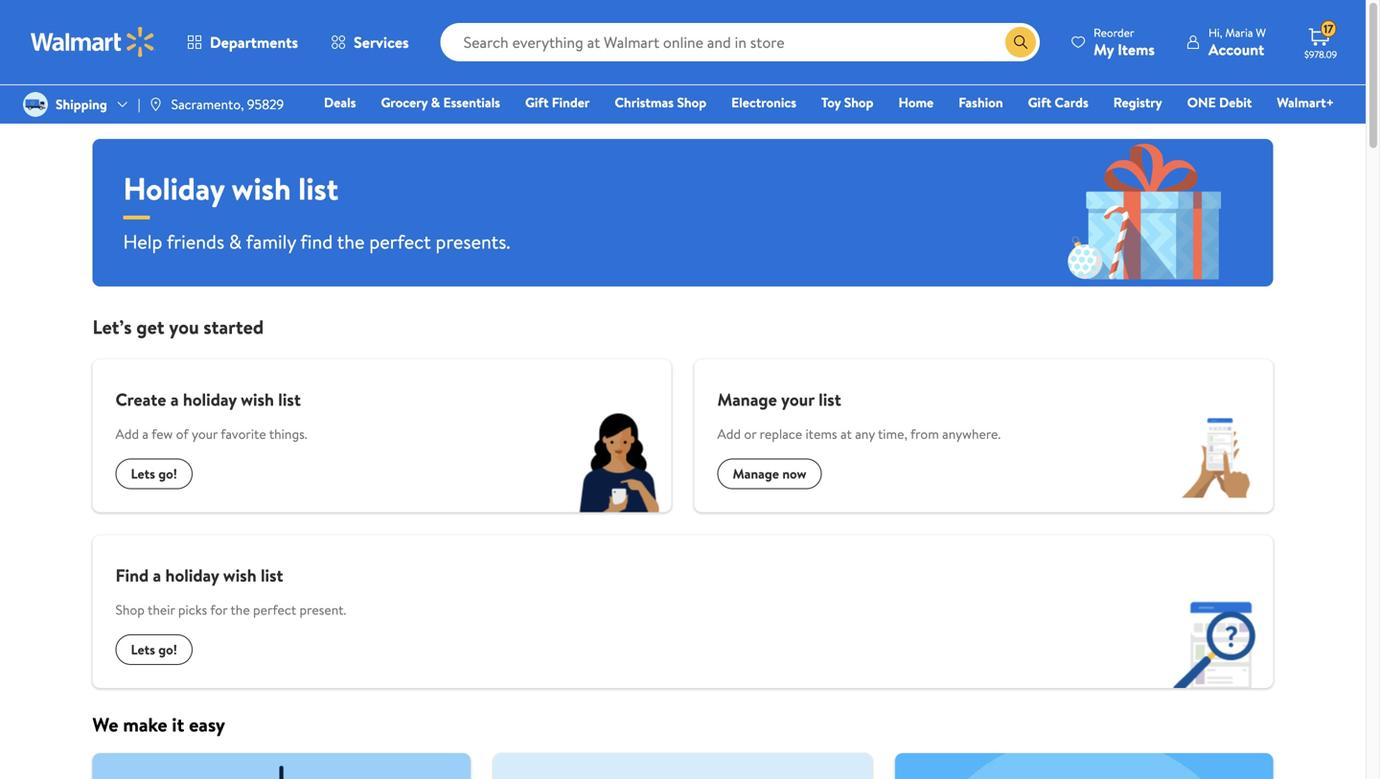 Task type: locate. For each thing, give the bounding box(es) containing it.
0 horizontal spatial a
[[142, 425, 149, 443]]

1 vertical spatial go!
[[158, 640, 177, 659]]

shop for christmas shop
[[677, 93, 707, 112]]

lets for find
[[131, 640, 155, 659]]

1 lets go! from the top
[[131, 465, 177, 483]]

0 vertical spatial the
[[337, 228, 365, 255]]

0 vertical spatial lets go!
[[131, 465, 177, 483]]

 image left shipping
[[23, 92, 48, 117]]

0 vertical spatial lets
[[131, 465, 155, 483]]

wish up favorite
[[241, 388, 274, 412]]

holiday up add a few of your favorite things.
[[183, 388, 237, 412]]

fashion link
[[950, 92, 1012, 113]]

sacramento,
[[171, 95, 244, 114]]

perfect left the presents. on the left of page
[[369, 228, 431, 255]]

electronics
[[732, 93, 797, 112]]

0 horizontal spatial the
[[231, 601, 250, 619]]

gift for gift finder
[[525, 93, 549, 112]]

let's
[[93, 314, 132, 340]]

go!
[[158, 465, 177, 483], [158, 640, 177, 659]]

gift left the cards
[[1028, 93, 1052, 112]]

shipping
[[56, 95, 107, 114]]

1 vertical spatial lets go! button
[[116, 635, 193, 665]]

2 horizontal spatial a
[[171, 388, 179, 412]]

create a holiday wish list. add a few of your favorite things. let's go! image
[[566, 407, 672, 513]]

 image
[[23, 92, 48, 117], [148, 97, 164, 112]]

walmart image
[[31, 27, 155, 58]]

hi,
[[1209, 24, 1223, 41]]

a for add
[[142, 425, 149, 443]]

shop right toy
[[844, 93, 874, 112]]

list
[[298, 167, 339, 210], [278, 388, 301, 412], [819, 388, 842, 412], [261, 564, 283, 588]]

family
[[246, 228, 296, 255]]

your right of
[[192, 425, 218, 443]]

departments
[[210, 32, 298, 53]]

easy
[[189, 711, 225, 738]]

list up things.
[[278, 388, 301, 412]]

anywhere.
[[943, 425, 1001, 443]]

0 vertical spatial wish
[[232, 167, 291, 210]]

& left family
[[229, 228, 242, 255]]

0 horizontal spatial perfect
[[253, 601, 296, 619]]

lets go! down few
[[131, 465, 177, 483]]

holiday
[[183, 388, 237, 412], [165, 564, 219, 588]]

account
[[1209, 39, 1265, 60]]

2 lets go! from the top
[[131, 640, 177, 659]]

0 horizontal spatial add
[[116, 425, 139, 443]]

lets go! down their
[[131, 640, 177, 659]]

reorder
[[1094, 24, 1135, 41]]

1 vertical spatial the
[[231, 601, 250, 619]]

2 horizontal spatial shop
[[844, 93, 874, 112]]

1 horizontal spatial &
[[431, 93, 440, 112]]

departments button
[[171, 19, 315, 65]]

shop for toy shop
[[844, 93, 874, 112]]

a right find
[[153, 564, 161, 588]]

present.
[[300, 601, 346, 619]]

0 vertical spatial &
[[431, 93, 440, 112]]

2 lets from the top
[[131, 640, 155, 659]]

my
[[1094, 39, 1114, 60]]

the
[[337, 228, 365, 255], [231, 601, 250, 619]]

wish up family
[[232, 167, 291, 210]]

list up help friends & family find the perfect presents.
[[298, 167, 339, 210]]

sacramento, 95829
[[171, 95, 284, 114]]

2 lets go! button from the top
[[116, 635, 193, 665]]

lets down their
[[131, 640, 155, 659]]

& right grocery
[[431, 93, 440, 112]]

favorite
[[221, 425, 266, 443]]

1 horizontal spatial  image
[[148, 97, 164, 112]]

any
[[855, 425, 875, 443]]

1 horizontal spatial add
[[718, 425, 741, 443]]

perfect
[[369, 228, 431, 255], [253, 601, 296, 619]]

search icon image
[[1014, 35, 1029, 50]]

picks
[[178, 601, 207, 619]]

2 go! from the top
[[158, 640, 177, 659]]

lets go! button down few
[[116, 459, 193, 489]]

0 horizontal spatial gift
[[525, 93, 549, 112]]

1 horizontal spatial a
[[153, 564, 161, 588]]

manage left "now"
[[733, 465, 780, 483]]

list
[[81, 754, 1285, 780]]

17
[[1324, 21, 1334, 37]]

manage your list
[[718, 388, 842, 412]]

1 list item from the left
[[81, 754, 482, 780]]

1 vertical spatial a
[[142, 425, 149, 443]]

manage now button
[[718, 459, 822, 489]]

create
[[116, 388, 166, 412]]

list item
[[81, 754, 482, 780], [482, 754, 884, 780], [884, 754, 1285, 780]]

shop left their
[[116, 601, 145, 619]]

gift left finder
[[525, 93, 549, 112]]

the right find
[[337, 228, 365, 255]]

a left few
[[142, 425, 149, 443]]

gift cards link
[[1020, 92, 1098, 113]]

0 vertical spatial go!
[[158, 465, 177, 483]]

1 horizontal spatial perfect
[[369, 228, 431, 255]]

1 vertical spatial holiday
[[165, 564, 219, 588]]

find
[[116, 564, 149, 588]]

 image for sacramento, 95829
[[148, 97, 164, 112]]

manage now
[[733, 465, 807, 483]]

1 go! from the top
[[158, 465, 177, 483]]

wish for create a holiday wish list
[[241, 388, 274, 412]]

holiday
[[123, 167, 224, 210]]

&
[[431, 93, 440, 112], [229, 228, 242, 255]]

1 lets go! button from the top
[[116, 459, 193, 489]]

0 vertical spatial holiday
[[183, 388, 237, 412]]

lets
[[131, 465, 155, 483], [131, 640, 155, 659]]

1 vertical spatial manage
[[733, 465, 780, 483]]

1 vertical spatial lets go!
[[131, 640, 177, 659]]

0 horizontal spatial  image
[[23, 92, 48, 117]]

2 vertical spatial a
[[153, 564, 161, 588]]

shop right christmas
[[677, 93, 707, 112]]

a for create
[[171, 388, 179, 412]]

the right the for
[[231, 601, 250, 619]]

fashion
[[959, 93, 1004, 112]]

deals link
[[315, 92, 365, 113]]

2 gift from the left
[[1028, 93, 1052, 112]]

go! down few
[[158, 465, 177, 483]]

wish
[[232, 167, 291, 210], [241, 388, 274, 412], [223, 564, 257, 588]]

from
[[911, 425, 939, 443]]

1 lets from the top
[[131, 465, 155, 483]]

3 list item from the left
[[884, 754, 1285, 780]]

$978.09
[[1305, 48, 1338, 61]]

1 gift from the left
[[525, 93, 549, 112]]

1 horizontal spatial gift
[[1028, 93, 1052, 112]]

0 vertical spatial manage
[[718, 388, 777, 412]]

1 vertical spatial perfect
[[253, 601, 296, 619]]

Search search field
[[441, 23, 1040, 61]]

2 add from the left
[[718, 425, 741, 443]]

1 horizontal spatial the
[[337, 228, 365, 255]]

lets go! button
[[116, 459, 193, 489], [116, 635, 193, 665]]

you
[[169, 314, 199, 340]]

 image right |
[[148, 97, 164, 112]]

toy shop
[[822, 93, 874, 112]]

1 horizontal spatial shop
[[677, 93, 707, 112]]

0 vertical spatial a
[[171, 388, 179, 412]]

list up items on the bottom of page
[[819, 388, 842, 412]]

gift finder link
[[517, 92, 599, 113]]

manage up or
[[718, 388, 777, 412]]

1 vertical spatial lets
[[131, 640, 155, 659]]

0 vertical spatial lets go! button
[[116, 459, 193, 489]]

wish up shop their picks for the perfect present. in the bottom left of the page
[[223, 564, 257, 588]]

1 horizontal spatial your
[[782, 388, 815, 412]]

your
[[782, 388, 815, 412], [192, 425, 218, 443]]

lets down few
[[131, 465, 155, 483]]

it
[[172, 711, 184, 738]]

your up 'replace' in the bottom right of the page
[[782, 388, 815, 412]]

manage your list. add or replace items at any time, from anywhere. manage now. image
[[1168, 407, 1274, 513]]

0 horizontal spatial shop
[[116, 601, 145, 619]]

0 vertical spatial your
[[782, 388, 815, 412]]

gift
[[525, 93, 549, 112], [1028, 93, 1052, 112]]

go! down their
[[158, 640, 177, 659]]

manage
[[718, 388, 777, 412], [733, 465, 780, 483]]

perfect left present.
[[253, 601, 296, 619]]

add left few
[[116, 425, 139, 443]]

manage inside button
[[733, 465, 780, 483]]

holiday for find
[[165, 564, 219, 588]]

add left or
[[718, 425, 741, 443]]

holiday up picks on the left of the page
[[165, 564, 219, 588]]

|
[[138, 95, 141, 114]]

things.
[[269, 425, 307, 443]]

0 horizontal spatial &
[[229, 228, 242, 255]]

a
[[171, 388, 179, 412], [142, 425, 149, 443], [153, 564, 161, 588]]

1 add from the left
[[116, 425, 139, 443]]

shop
[[677, 93, 707, 112], [844, 93, 874, 112], [116, 601, 145, 619]]

2 vertical spatial wish
[[223, 564, 257, 588]]

lets go! button down their
[[116, 635, 193, 665]]

1 vertical spatial wish
[[241, 388, 274, 412]]

home
[[899, 93, 934, 112]]

0 horizontal spatial your
[[192, 425, 218, 443]]

1 vertical spatial &
[[229, 228, 242, 255]]

registry
[[1114, 93, 1163, 112]]

a right create
[[171, 388, 179, 412]]



Task type: vqa. For each thing, say whether or not it's contained in the screenshot.
middle a
yes



Task type: describe. For each thing, give the bounding box(es) containing it.
of
[[176, 425, 189, 443]]

friends
[[167, 228, 224, 255]]

lets go! button for find
[[116, 635, 193, 665]]

one
[[1188, 93, 1217, 112]]

go! for find
[[158, 640, 177, 659]]

cards
[[1055, 93, 1089, 112]]

maria
[[1226, 24, 1254, 41]]

services
[[354, 32, 409, 53]]

christmas
[[615, 93, 674, 112]]

find a holiday wish list. shop their picks for the perfect present. let's go! image
[[1168, 583, 1274, 688]]

get
[[136, 314, 165, 340]]

make
[[123, 711, 167, 738]]

Walmart Site-Wide search field
[[441, 23, 1040, 61]]

find
[[300, 228, 333, 255]]

registry link
[[1105, 92, 1171, 113]]

gift finder
[[525, 93, 590, 112]]

replace
[[760, 425, 803, 443]]

gift cards
[[1028, 93, 1089, 112]]

let's get you started
[[93, 314, 264, 340]]

for
[[210, 601, 228, 619]]

w
[[1256, 24, 1267, 41]]

christmas shop
[[615, 93, 707, 112]]

we make it easy
[[93, 711, 225, 738]]

lets for create
[[131, 465, 155, 483]]

 image for shipping
[[23, 92, 48, 117]]

0 vertical spatial perfect
[[369, 228, 431, 255]]

grocery
[[381, 93, 428, 112]]

wish for find a holiday wish list
[[223, 564, 257, 588]]

help friends & family find the perfect presents.
[[123, 228, 510, 255]]

lets go! button for create
[[116, 459, 193, 489]]

find a holiday wish list
[[116, 564, 283, 588]]

reorder my items
[[1094, 24, 1155, 60]]

walmart+
[[1278, 93, 1335, 112]]

create a holiday wish list
[[116, 388, 301, 412]]

one debit
[[1188, 93, 1253, 112]]

add for manage your list
[[718, 425, 741, 443]]

christmas shop link
[[606, 92, 715, 113]]

lets go! for find
[[131, 640, 177, 659]]

toy
[[822, 93, 841, 112]]

go! for create
[[158, 465, 177, 483]]

items
[[1118, 39, 1155, 60]]

home link
[[890, 92, 943, 113]]

services button
[[315, 19, 425, 65]]

grocery & essentials
[[381, 93, 500, 112]]

now
[[783, 465, 807, 483]]

help
[[123, 228, 163, 255]]

add or replace items at any time, from anywhere.
[[718, 425, 1001, 443]]

list up shop their picks for the perfect present. in the bottom left of the page
[[261, 564, 283, 588]]

hi, maria w account
[[1209, 24, 1267, 60]]

deals
[[324, 93, 356, 112]]

1 vertical spatial your
[[192, 425, 218, 443]]

their
[[148, 601, 175, 619]]

add a few of your favorite things.
[[116, 425, 307, 443]]

2 list item from the left
[[482, 754, 884, 780]]

debit
[[1220, 93, 1253, 112]]

95829
[[247, 95, 284, 114]]

manage for manage your list
[[718, 388, 777, 412]]

grocery & essentials link
[[372, 92, 509, 113]]

lets go! for create
[[131, 465, 177, 483]]

one debit link
[[1179, 92, 1261, 113]]

holiday for create
[[183, 388, 237, 412]]

a for find
[[153, 564, 161, 588]]

electronics link
[[723, 92, 805, 113]]

few
[[152, 425, 173, 443]]

manage for manage now
[[733, 465, 780, 483]]

at
[[841, 425, 852, 443]]

walmart+ link
[[1269, 92, 1343, 113]]

shop their picks for the perfect present.
[[116, 601, 346, 619]]

essentials
[[443, 93, 500, 112]]

we
[[93, 711, 118, 738]]

items
[[806, 425, 838, 443]]

add for create a holiday wish list
[[116, 425, 139, 443]]

presents.
[[436, 228, 510, 255]]

holiday wish list
[[123, 167, 339, 210]]

finder
[[552, 93, 590, 112]]

time,
[[878, 425, 908, 443]]

or
[[744, 425, 757, 443]]

started
[[204, 314, 264, 340]]

gift for gift cards
[[1028, 93, 1052, 112]]

toy shop link
[[813, 92, 883, 113]]



